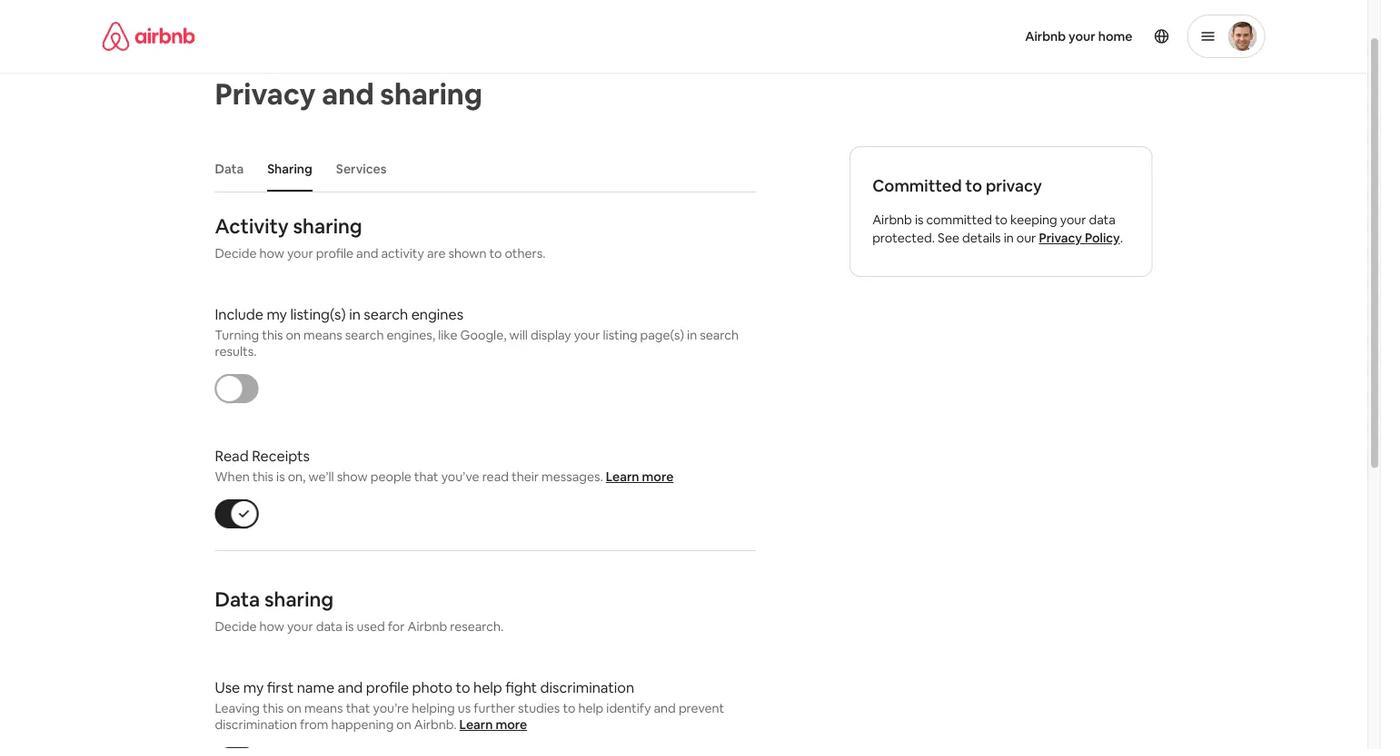Task type: locate. For each thing, give the bounding box(es) containing it.
is left the on,
[[276, 469, 285, 485]]

more down fight
[[496, 717, 527, 734]]

policy
[[1085, 230, 1120, 246]]

you're
[[373, 701, 409, 717]]

first
[[267, 679, 294, 697]]

discrimination down first
[[215, 717, 297, 734]]

data left sharing button
[[215, 161, 244, 177]]

0 horizontal spatial profile
[[316, 245, 354, 262]]

sharing inside "data sharing decide how your data is used for airbnb research."
[[264, 587, 334, 613]]

discrimination
[[540, 679, 635, 697], [215, 717, 297, 734]]

read
[[482, 469, 509, 485]]

on inside include my listing(s) in search engines turning this on means search engines, like google, will display your listing page(s) in search results.
[[286, 327, 301, 344]]

1 vertical spatial that
[[346, 701, 370, 717]]

0 horizontal spatial is
[[276, 469, 285, 485]]

display
[[531, 327, 571, 344]]

2 vertical spatial sharing
[[264, 587, 334, 613]]

keeping
[[1011, 212, 1058, 228]]

your inside include my listing(s) in search engines turning this on means search engines, like google, will display your listing page(s) in search results.
[[574, 327, 600, 344]]

0 horizontal spatial more
[[496, 717, 527, 734]]

0 vertical spatial privacy
[[215, 75, 316, 113]]

this inside read receipts when this is on, we'll show people that you've read their messages. learn more
[[252, 469, 274, 485]]

1 horizontal spatial learn
[[606, 469, 640, 485]]

privacy policy link
[[1039, 230, 1120, 246]]

in left our
[[1004, 230, 1014, 246]]

decide down the activity
[[215, 245, 257, 262]]

0 horizontal spatial data
[[316, 619, 343, 635]]

airbnb
[[1025, 28, 1066, 45], [873, 212, 912, 228], [408, 619, 447, 635]]

0 horizontal spatial learn
[[460, 717, 493, 734]]

your left the "home"
[[1069, 28, 1096, 45]]

shown
[[449, 245, 487, 262]]

2 vertical spatial in
[[687, 327, 697, 344]]

0 horizontal spatial help
[[474, 679, 502, 697]]

0 vertical spatial my
[[267, 305, 287, 324]]

is up protected.
[[915, 212, 924, 228]]

data inside "data sharing decide how your data is used for airbnb research."
[[215, 587, 260, 613]]

to
[[966, 175, 983, 197], [995, 212, 1008, 228], [489, 245, 502, 262], [456, 679, 470, 697], [563, 701, 576, 717]]

further
[[474, 701, 515, 717]]

0 vertical spatial how
[[259, 245, 284, 262]]

my right include
[[267, 305, 287, 324]]

decide for data sharing
[[215, 619, 257, 635]]

engines
[[411, 305, 464, 324]]

leaving this on means that you're helping us further studies to help identify and prevent discrimination from happening on airbnb.
[[215, 701, 725, 734]]

0 vertical spatial data
[[215, 161, 244, 177]]

privacy down keeping
[[1039, 230, 1083, 246]]

1 horizontal spatial airbnb
[[873, 212, 912, 228]]

1 vertical spatial my
[[243, 679, 264, 697]]

data left used
[[316, 619, 343, 635]]

1 vertical spatial in
[[349, 305, 361, 324]]

engines,
[[387, 327, 435, 344]]

in right page(s)
[[687, 327, 697, 344]]

means inside include my listing(s) in search engines turning this on means search engines, like google, will display your listing page(s) in search results.
[[304, 327, 342, 344]]

name
[[297, 679, 335, 697]]

my right use
[[243, 679, 264, 697]]

data button
[[206, 152, 253, 186]]

1 vertical spatial learn
[[460, 717, 493, 734]]

1 vertical spatial is
[[276, 469, 285, 485]]

tab list containing data
[[206, 146, 756, 192]]

is inside "data sharing decide how your data is used for airbnb research."
[[345, 619, 354, 635]]

in
[[1004, 230, 1014, 246], [349, 305, 361, 324], [687, 327, 697, 344]]

airbnb your home
[[1025, 28, 1133, 45]]

0 horizontal spatial airbnb
[[408, 619, 447, 635]]

discrimination up the identify on the bottom left of page
[[540, 679, 635, 697]]

0 vertical spatial help
[[474, 679, 502, 697]]

for
[[388, 619, 405, 635]]

airbnb right for
[[408, 619, 447, 635]]

listing(s)
[[290, 305, 346, 324]]

data inside button
[[215, 161, 244, 177]]

0 horizontal spatial my
[[243, 679, 264, 697]]

2 vertical spatial is
[[345, 619, 354, 635]]

1 horizontal spatial more
[[642, 469, 674, 485]]

decide
[[215, 245, 257, 262], [215, 619, 257, 635]]

1 horizontal spatial profile
[[366, 679, 409, 697]]

0 vertical spatial this
[[262, 327, 283, 344]]

on down first
[[287, 701, 302, 717]]

photo
[[412, 679, 453, 697]]

2 means from the top
[[304, 701, 343, 717]]

how down the activity
[[259, 245, 284, 262]]

on,
[[288, 469, 306, 485]]

data
[[215, 161, 244, 177], [215, 587, 260, 613]]

airbnb left the "home"
[[1025, 28, 1066, 45]]

and inside "activity sharing decide how your profile and activity are shown to others."
[[356, 245, 378, 262]]

1 means from the top
[[304, 327, 342, 344]]

data for data sharing decide how your data is used for airbnb research.
[[215, 587, 260, 613]]

your up the privacy policy link
[[1061, 212, 1087, 228]]

1 decide from the top
[[215, 245, 257, 262]]

profile inside "activity sharing decide how your profile and activity are shown to others."
[[316, 245, 354, 262]]

decide inside "data sharing decide how your data is used for airbnb research."
[[215, 619, 257, 635]]

2 horizontal spatial airbnb
[[1025, 28, 1066, 45]]

how
[[259, 245, 284, 262], [259, 619, 284, 635]]

help
[[474, 679, 502, 697], [578, 701, 604, 717]]

sharing
[[380, 75, 483, 113], [293, 213, 362, 239], [264, 587, 334, 613]]

1 horizontal spatial privacy
[[1039, 230, 1083, 246]]

0 vertical spatial decide
[[215, 245, 257, 262]]

more right messages.
[[642, 469, 674, 485]]

to right shown
[[489, 245, 502, 262]]

how up first
[[259, 619, 284, 635]]

use my first name and profile photo to help fight discrimination
[[215, 679, 635, 697]]

your left the listing at left
[[574, 327, 600, 344]]

0 vertical spatial airbnb
[[1025, 28, 1066, 45]]

1 horizontal spatial my
[[267, 305, 287, 324]]

and left "activity"
[[356, 245, 378, 262]]

services button
[[327, 152, 396, 186]]

and
[[322, 75, 374, 113], [356, 245, 378, 262], [338, 679, 363, 697], [654, 701, 676, 717]]

my
[[267, 305, 287, 324], [243, 679, 264, 697]]

your inside "activity sharing decide how your profile and activity are shown to others."
[[287, 245, 313, 262]]

0 horizontal spatial privacy
[[215, 75, 316, 113]]

we'll
[[309, 469, 334, 485]]

learn more link
[[606, 469, 674, 485]]

that inside leaving this on means that you're helping us further studies to help identify and prevent discrimination from happening on airbnb.
[[346, 701, 370, 717]]

0 vertical spatial that
[[414, 469, 439, 485]]

1 vertical spatial profile
[[366, 679, 409, 697]]

your inside "data sharing decide how your data is used for airbnb research."
[[287, 619, 313, 635]]

this down first
[[263, 701, 284, 717]]

studies
[[518, 701, 560, 717]]

to right studies at left bottom
[[563, 701, 576, 717]]

2 decide from the top
[[215, 619, 257, 635]]

on down listing(s)
[[286, 327, 301, 344]]

privacy for privacy policy .
[[1039, 230, 1083, 246]]

means inside leaving this on means that you're helping us further studies to help identify and prevent discrimination from happening on airbnb.
[[304, 701, 343, 717]]

1 vertical spatial sharing
[[293, 213, 362, 239]]

on
[[286, 327, 301, 344], [287, 701, 302, 717], [397, 717, 412, 734]]

privacy for privacy and sharing
[[215, 75, 316, 113]]

in right listing(s)
[[349, 305, 361, 324]]

help up further
[[474, 679, 502, 697]]

airbnb inside airbnb is committed to keeping your data protected. see details in our
[[873, 212, 912, 228]]

means down listing(s)
[[304, 327, 342, 344]]

your up name
[[287, 619, 313, 635]]

1 how from the top
[[259, 245, 284, 262]]

us
[[458, 701, 471, 717]]

1 vertical spatial help
[[578, 701, 604, 717]]

more
[[642, 469, 674, 485], [496, 717, 527, 734]]

profile
[[316, 245, 354, 262], [366, 679, 409, 697]]

decide for activity sharing
[[215, 245, 257, 262]]

and right the identify on the bottom left of page
[[654, 701, 676, 717]]

1 vertical spatial this
[[252, 469, 274, 485]]

1 horizontal spatial data
[[1089, 212, 1116, 228]]

2 vertical spatial airbnb
[[408, 619, 447, 635]]

1 horizontal spatial discrimination
[[540, 679, 635, 697]]

airbnb for airbnb is committed to keeping your data protected. see details in our
[[873, 212, 912, 228]]

2 horizontal spatial in
[[1004, 230, 1014, 246]]

my inside include my listing(s) in search engines turning this on means search engines, like google, will display your listing page(s) in search results.
[[267, 305, 287, 324]]

0 horizontal spatial that
[[346, 701, 370, 717]]

show
[[337, 469, 368, 485]]

activity sharing decide how your profile and activity are shown to others.
[[215, 213, 546, 262]]

0 horizontal spatial in
[[349, 305, 361, 324]]

like
[[438, 327, 458, 344]]

committed
[[873, 175, 962, 197]]

sharing for data sharing
[[264, 587, 334, 613]]

data up use
[[215, 587, 260, 613]]

1 vertical spatial data
[[215, 587, 260, 613]]

1 horizontal spatial is
[[345, 619, 354, 635]]

protected.
[[873, 230, 935, 246]]

this down "receipts"
[[252, 469, 274, 485]]

from
[[300, 717, 328, 734]]

2 data from the top
[[215, 587, 260, 613]]

how inside "data sharing decide how your data is used for airbnb research."
[[259, 619, 284, 635]]

airbnb is committed to keeping your data protected. see details in our
[[873, 212, 1116, 246]]

airbnb your home link
[[1015, 17, 1144, 55]]

1 data from the top
[[215, 161, 244, 177]]

is
[[915, 212, 924, 228], [276, 469, 285, 485], [345, 619, 354, 635]]

privacy
[[215, 75, 316, 113], [1039, 230, 1083, 246]]

1 vertical spatial privacy
[[1039, 230, 1083, 246]]

your
[[1069, 28, 1096, 45], [1061, 212, 1087, 228], [287, 245, 313, 262], [574, 327, 600, 344], [287, 619, 313, 635]]

decide inside "activity sharing decide how your profile and activity are shown to others."
[[215, 245, 257, 262]]

data up policy
[[1089, 212, 1116, 228]]

means
[[304, 327, 342, 344], [304, 701, 343, 717]]

this right turning
[[262, 327, 283, 344]]

0 vertical spatial is
[[915, 212, 924, 228]]

sharing inside "activity sharing decide how your profile and activity are shown to others."
[[293, 213, 362, 239]]

to up the details
[[995, 212, 1008, 228]]

that left you've
[[414, 469, 439, 485]]

2 horizontal spatial is
[[915, 212, 924, 228]]

means down name
[[304, 701, 343, 717]]

when
[[215, 469, 250, 485]]

is inside read receipts when this is on, we'll show people that you've read their messages. learn more
[[276, 469, 285, 485]]

0 vertical spatial in
[[1004, 230, 1014, 246]]

include
[[215, 305, 264, 324]]

0 vertical spatial learn
[[606, 469, 640, 485]]

privacy up the sharing
[[215, 75, 316, 113]]

0 vertical spatial profile
[[316, 245, 354, 262]]

0 vertical spatial discrimination
[[540, 679, 635, 697]]

airbnb inside airbnb your home "link"
[[1025, 28, 1066, 45]]

to up committed
[[966, 175, 983, 197]]

profile up the you're
[[366, 679, 409, 697]]

your down the activity
[[287, 245, 313, 262]]

airbnb up protected.
[[873, 212, 912, 228]]

this
[[262, 327, 283, 344], [252, 469, 274, 485], [263, 701, 284, 717]]

2 vertical spatial this
[[263, 701, 284, 717]]

tab list
[[206, 146, 756, 192]]

on left airbnb.
[[397, 717, 412, 734]]

1 vertical spatial discrimination
[[215, 717, 297, 734]]

how inside "activity sharing decide how your profile and activity are shown to others."
[[259, 245, 284, 262]]

0 vertical spatial data
[[1089, 212, 1116, 228]]

1 horizontal spatial help
[[578, 701, 604, 717]]

1 vertical spatial data
[[316, 619, 343, 635]]

1 vertical spatial decide
[[215, 619, 257, 635]]

1 vertical spatial airbnb
[[873, 212, 912, 228]]

sharing for activity sharing
[[293, 213, 362, 239]]

leaving
[[215, 701, 260, 717]]

search up engines, at the top of the page
[[364, 305, 408, 324]]

data for data
[[215, 161, 244, 177]]

2 how from the top
[[259, 619, 284, 635]]

learn
[[606, 469, 640, 485], [460, 717, 493, 734]]

airbnb.
[[414, 717, 457, 734]]

1 vertical spatial how
[[259, 619, 284, 635]]

profile element
[[706, 0, 1266, 73]]

profile up listing(s)
[[316, 245, 354, 262]]

help left the identify on the bottom left of page
[[578, 701, 604, 717]]

their
[[512, 469, 539, 485]]

1 vertical spatial means
[[304, 701, 343, 717]]

search
[[364, 305, 408, 324], [345, 327, 384, 344], [700, 327, 739, 344]]

will
[[509, 327, 528, 344]]

0 horizontal spatial discrimination
[[215, 717, 297, 734]]

decide up use
[[215, 619, 257, 635]]

data
[[1089, 212, 1116, 228], [316, 619, 343, 635]]

how for data
[[259, 619, 284, 635]]

0 vertical spatial more
[[642, 469, 674, 485]]

that left the you're
[[346, 701, 370, 717]]

is left used
[[345, 619, 354, 635]]

that
[[414, 469, 439, 485], [346, 701, 370, 717]]

0 vertical spatial means
[[304, 327, 342, 344]]

1 horizontal spatial that
[[414, 469, 439, 485]]



Task type: describe. For each thing, give the bounding box(es) containing it.
how for activity
[[259, 245, 284, 262]]

1 vertical spatial more
[[496, 717, 527, 734]]

to up us in the left bottom of the page
[[456, 679, 470, 697]]

see
[[938, 230, 960, 246]]

google,
[[460, 327, 507, 344]]

search right page(s)
[[700, 327, 739, 344]]

that inside read receipts when this is on, we'll show people that you've read their messages. learn more
[[414, 469, 439, 485]]

privacy
[[986, 175, 1042, 197]]

prevent
[[679, 701, 725, 717]]

activity
[[381, 245, 424, 262]]

data inside airbnb is committed to keeping your data protected. see details in our
[[1089, 212, 1116, 228]]

discrimination inside leaving this on means that you're helping us further studies to help identify and prevent discrimination from happening on airbnb.
[[215, 717, 297, 734]]

my for include
[[267, 305, 287, 324]]

profile for my
[[366, 679, 409, 697]]

sharing
[[267, 161, 313, 177]]

home
[[1099, 28, 1133, 45]]

your inside airbnb is committed to keeping your data protected. see details in our
[[1061, 212, 1087, 228]]

is inside airbnb is committed to keeping your data protected. see details in our
[[915, 212, 924, 228]]

0 vertical spatial sharing
[[380, 75, 483, 113]]

and right name
[[338, 679, 363, 697]]

identify
[[607, 701, 651, 717]]

messages.
[[542, 469, 603, 485]]

search left engines, at the top of the page
[[345, 327, 384, 344]]

use
[[215, 679, 240, 697]]

receipts
[[252, 447, 310, 465]]

profile for sharing
[[316, 245, 354, 262]]

my for use
[[243, 679, 264, 697]]

fight
[[506, 679, 537, 697]]

used
[[357, 619, 385, 635]]

committed
[[927, 212, 993, 228]]

happening
[[331, 717, 394, 734]]

helping
[[412, 701, 455, 717]]

airbnb inside "data sharing decide how your data is used for airbnb research."
[[408, 619, 447, 635]]

our
[[1017, 230, 1037, 246]]

page(s)
[[640, 327, 684, 344]]

results.
[[215, 344, 257, 360]]

listing
[[603, 327, 638, 344]]

to inside airbnb is committed to keeping your data protected. see details in our
[[995, 212, 1008, 228]]

committed to privacy
[[873, 175, 1042, 197]]

data inside "data sharing decide how your data is used for airbnb research."
[[316, 619, 343, 635]]

privacy policy .
[[1039, 230, 1123, 246]]

others.
[[505, 245, 546, 262]]

your inside "link"
[[1069, 28, 1096, 45]]

learn more
[[460, 717, 527, 734]]

learn more button
[[460, 717, 527, 734]]

data sharing decide how your data is used for airbnb research.
[[215, 587, 504, 635]]

to inside "activity sharing decide how your profile and activity are shown to others."
[[489, 245, 502, 262]]

this inside leaving this on means that you're helping us further studies to help identify and prevent discrimination from happening on airbnb.
[[263, 701, 284, 717]]

help inside leaving this on means that you're helping us further studies to help identify and prevent discrimination from happening on airbnb.
[[578, 701, 604, 717]]

read receipts when this is on, we'll show people that you've read their messages. learn more
[[215, 447, 674, 485]]

services
[[336, 161, 387, 177]]

sharing button
[[258, 152, 322, 186]]

more inside read receipts when this is on, we'll show people that you've read their messages. learn more
[[642, 469, 674, 485]]

include my listing(s) in search engines turning this on means search engines, like google, will display your listing page(s) in search results.
[[215, 305, 739, 360]]

read
[[215, 447, 249, 465]]

airbnb for airbnb your home
[[1025, 28, 1066, 45]]

and inside leaving this on means that you're helping us further studies to help identify and prevent discrimination from happening on airbnb.
[[654, 701, 676, 717]]

turning
[[215, 327, 259, 344]]

research.
[[450, 619, 504, 635]]

learn inside read receipts when this is on, we'll show people that you've read their messages. learn more
[[606, 469, 640, 485]]

and up services "button"
[[322, 75, 374, 113]]

.
[[1120, 230, 1123, 246]]

in inside airbnb is committed to keeping your data protected. see details in our
[[1004, 230, 1014, 246]]

1 horizontal spatial in
[[687, 327, 697, 344]]

to inside leaving this on means that you're helping us further studies to help identify and prevent discrimination from happening on airbnb.
[[563, 701, 576, 717]]

are
[[427, 245, 446, 262]]

activity
[[215, 213, 289, 239]]

details
[[963, 230, 1001, 246]]

this inside include my listing(s) in search engines turning this on means search engines, like google, will display your listing page(s) in search results.
[[262, 327, 283, 344]]

people
[[371, 469, 412, 485]]

privacy and sharing
[[215, 75, 483, 113]]

you've
[[441, 469, 480, 485]]



Task type: vqa. For each thing, say whether or not it's contained in the screenshot.
"Committed to privacy"
yes



